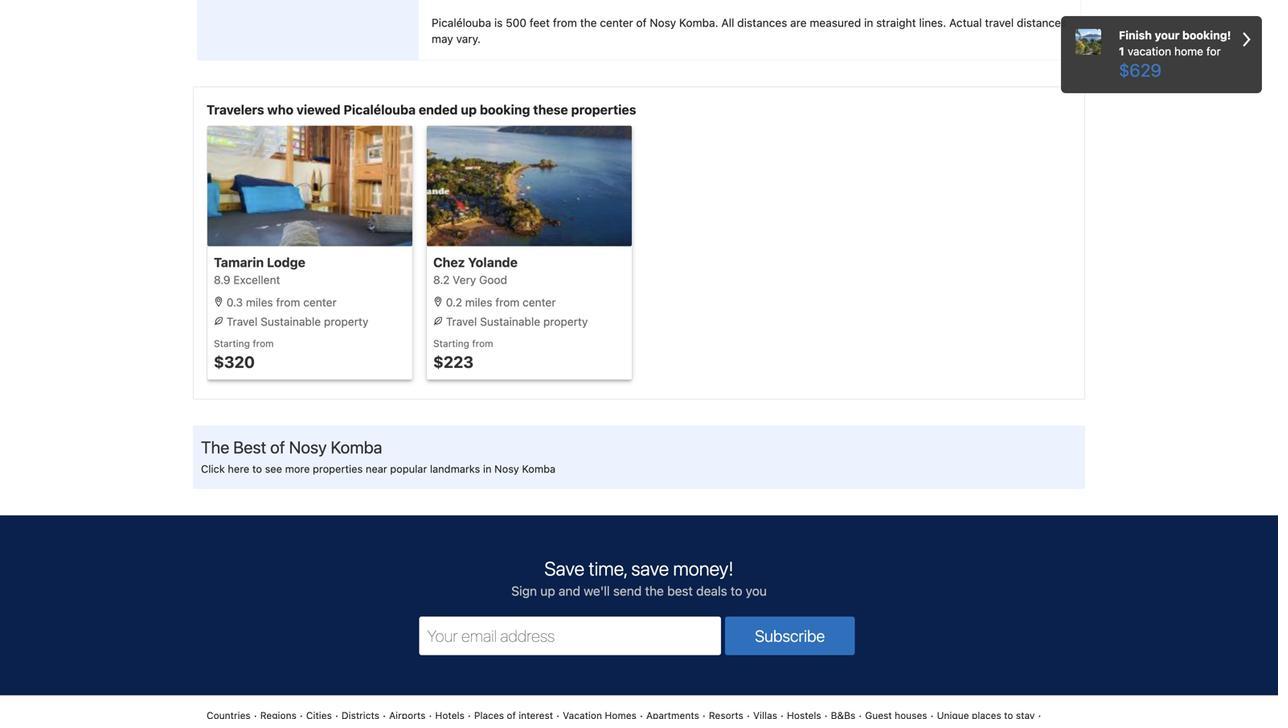 Task type: locate. For each thing, give the bounding box(es) containing it.
center inside picalélouba is 500 feet from the center of nosy komba. all distances are measured in straight lines. actual travel distances may vary.
[[600, 16, 633, 29]]

here
[[228, 463, 250, 475]]

sustainable down 0.3 miles from center
[[261, 315, 321, 328]]

in right landmarks
[[483, 463, 492, 475]]

2 sustainable from the left
[[480, 315, 540, 328]]

2 horizontal spatial nosy
[[650, 16, 676, 29]]

0 horizontal spatial up
[[461, 102, 477, 117]]

you
[[746, 584, 767, 599]]

feet
[[530, 16, 550, 29]]

these
[[533, 102, 568, 117]]

picalélouba is 500 feet from the center of nosy komba. all distances are measured in straight lines. actual travel distances may vary.
[[432, 16, 1067, 45]]

starting up $320
[[214, 338, 250, 349]]

travel sustainable property
[[224, 315, 369, 328], [443, 315, 588, 328]]

1 vertical spatial to
[[731, 584, 743, 599]]

property down 0.3 miles from center
[[324, 315, 369, 328]]

property for $223
[[544, 315, 588, 328]]

travel down 0.3
[[227, 315, 258, 328]]

rightchevron image
[[1243, 27, 1251, 51]]

near
[[366, 463, 387, 475]]

1 starting from the left
[[214, 338, 250, 349]]

2 travel sustainable property from the left
[[443, 315, 588, 328]]

1 horizontal spatial travel
[[446, 315, 477, 328]]

vary.
[[456, 32, 481, 45]]

1 sustainable from the left
[[261, 315, 321, 328]]

sustainable down 0.2 miles from center
[[480, 315, 540, 328]]

property
[[324, 315, 369, 328], [544, 315, 588, 328]]

chez yolande 8.2 very good
[[433, 255, 518, 287]]

property down 0.2 miles from center
[[544, 315, 588, 328]]

0.3
[[227, 296, 243, 309]]

picalélouba left ended
[[344, 102, 416, 117]]

1 horizontal spatial picalélouba
[[432, 16, 491, 29]]

1 vertical spatial properties
[[313, 463, 363, 475]]

1
[[1119, 45, 1125, 58]]

travel sustainable property down 0.3 miles from center
[[224, 315, 369, 328]]

0.2 miles from center
[[443, 296, 556, 309]]

0 horizontal spatial in
[[483, 463, 492, 475]]

distances
[[738, 16, 787, 29], [1017, 16, 1067, 29]]

1 miles from the left
[[246, 296, 273, 309]]

properties left near
[[313, 463, 363, 475]]

0 horizontal spatial the
[[580, 16, 597, 29]]

from up $320
[[253, 338, 274, 349]]

1 horizontal spatial property
[[544, 315, 588, 328]]

up inside save time, save money! sign up and we'll send the best deals to you
[[541, 584, 555, 599]]

travel
[[227, 315, 258, 328], [446, 315, 477, 328]]

in inside picalélouba is 500 feet from the center of nosy komba. all distances are measured in straight lines. actual travel distances may vary.
[[864, 16, 874, 29]]

of inside picalélouba is 500 feet from the center of nosy komba. all distances are measured in straight lines. actual travel distances may vary.
[[636, 16, 647, 29]]

0 vertical spatial picalélouba
[[432, 16, 491, 29]]

1 vertical spatial picalélouba
[[344, 102, 416, 117]]

2 travel from the left
[[446, 315, 477, 328]]

1 travel sustainable property from the left
[[224, 315, 369, 328]]

1 property from the left
[[324, 315, 369, 328]]

2 horizontal spatial center
[[600, 16, 633, 29]]

0 vertical spatial properties
[[571, 102, 636, 117]]

we'll
[[584, 584, 610, 599]]

of
[[636, 16, 647, 29], [270, 437, 285, 457]]

1 horizontal spatial center
[[523, 296, 556, 309]]

Your email address email field
[[419, 617, 721, 656]]

0 horizontal spatial komba
[[331, 437, 382, 457]]

1 horizontal spatial of
[[636, 16, 647, 29]]

travel down 0.2
[[446, 315, 477, 328]]

in
[[864, 16, 874, 29], [483, 463, 492, 475]]

travel
[[985, 16, 1014, 29]]

of up see
[[270, 437, 285, 457]]

0 horizontal spatial of
[[270, 437, 285, 457]]

from inside picalélouba is 500 feet from the center of nosy komba. all distances are measured in straight lines. actual travel distances may vary.
[[553, 16, 577, 29]]

1 horizontal spatial up
[[541, 584, 555, 599]]

0 horizontal spatial distances
[[738, 16, 787, 29]]

home
[[1175, 45, 1204, 58]]

0.3 miles from center
[[224, 296, 337, 309]]

nosy left komba.
[[650, 16, 676, 29]]

0 horizontal spatial travel sustainable property
[[224, 315, 369, 328]]

0 horizontal spatial starting
[[214, 338, 250, 349]]

sustainable
[[261, 315, 321, 328], [480, 315, 540, 328]]

500
[[506, 16, 527, 29]]

up right ended
[[461, 102, 477, 117]]

from right feet
[[553, 16, 577, 29]]

viewed
[[297, 102, 341, 117]]

1 horizontal spatial nosy
[[495, 463, 519, 475]]

vacation
[[1128, 45, 1172, 58]]

2 property from the left
[[544, 315, 588, 328]]

nosy
[[650, 16, 676, 29], [289, 437, 327, 457], [495, 463, 519, 475]]

up
[[461, 102, 477, 117], [541, 584, 555, 599]]

0 vertical spatial the
[[580, 16, 597, 29]]

the
[[580, 16, 597, 29], [645, 584, 664, 599]]

in left straight
[[864, 16, 874, 29]]

travel for $320
[[227, 315, 258, 328]]

the best of nosy komba click here to see more properties near popular landmarks in nosy komba
[[201, 437, 556, 475]]

0 horizontal spatial property
[[324, 315, 369, 328]]

1 vertical spatial of
[[270, 437, 285, 457]]

travel sustainable property down 0.2 miles from center
[[443, 315, 588, 328]]

click
[[201, 463, 225, 475]]

komba.
[[679, 16, 719, 29]]

1 horizontal spatial travel sustainable property
[[443, 315, 588, 328]]

distances right all
[[738, 16, 787, 29]]

from
[[553, 16, 577, 29], [276, 296, 300, 309], [496, 296, 520, 309], [253, 338, 274, 349], [472, 338, 493, 349]]

miles right 0.2
[[465, 296, 492, 309]]

1 horizontal spatial miles
[[465, 296, 492, 309]]

1 horizontal spatial in
[[864, 16, 874, 29]]

booking
[[480, 102, 530, 117]]

money!
[[673, 558, 734, 580]]

properties right "these"
[[571, 102, 636, 117]]

travelers who viewed picalélouba ended up booking these properties
[[207, 102, 636, 117]]

1 vertical spatial the
[[645, 584, 664, 599]]

sustainable for $223
[[480, 315, 540, 328]]

2 starting from the left
[[433, 338, 470, 349]]

0 horizontal spatial sustainable
[[261, 315, 321, 328]]

0 vertical spatial komba
[[331, 437, 382, 457]]

center for $223
[[523, 296, 556, 309]]

subscribe
[[755, 627, 825, 646]]

1 horizontal spatial the
[[645, 584, 664, 599]]

1 horizontal spatial to
[[731, 584, 743, 599]]

8.2 very
[[433, 273, 476, 287]]

picalélouba
[[432, 16, 491, 29], [344, 102, 416, 117]]

0 horizontal spatial miles
[[246, 296, 273, 309]]

best
[[667, 584, 693, 599]]

1 horizontal spatial starting
[[433, 338, 470, 349]]

up left 'and'
[[541, 584, 555, 599]]

0 horizontal spatial picalélouba
[[344, 102, 416, 117]]

popular
[[390, 463, 427, 475]]

all
[[722, 16, 734, 29]]

starting up $223
[[433, 338, 470, 349]]

center
[[600, 16, 633, 29], [303, 296, 337, 309], [523, 296, 556, 309]]

0 vertical spatial of
[[636, 16, 647, 29]]

1 vertical spatial in
[[483, 463, 492, 475]]

miles for $320
[[246, 296, 273, 309]]

1 horizontal spatial properties
[[571, 102, 636, 117]]

1 vertical spatial up
[[541, 584, 555, 599]]

the
[[201, 437, 229, 457]]

the down save
[[645, 584, 664, 599]]

tamarin lodge 8.9 excellent
[[214, 255, 305, 287]]

1 travel from the left
[[227, 315, 258, 328]]

0 vertical spatial up
[[461, 102, 477, 117]]

ended
[[419, 102, 458, 117]]

deals
[[696, 584, 728, 599]]

miles
[[246, 296, 273, 309], [465, 296, 492, 309]]

booking!
[[1183, 29, 1231, 42]]

0 horizontal spatial travel
[[227, 315, 258, 328]]

starting inside starting from $320
[[214, 338, 250, 349]]

1 horizontal spatial sustainable
[[480, 315, 540, 328]]

0.2
[[446, 296, 462, 309]]

starting
[[214, 338, 250, 349], [433, 338, 470, 349]]

komba
[[331, 437, 382, 457], [522, 463, 556, 475]]

miles right 0.3
[[246, 296, 273, 309]]

are
[[791, 16, 807, 29]]

see
[[265, 463, 282, 475]]

1 horizontal spatial distances
[[1017, 16, 1067, 29]]

0 horizontal spatial to
[[252, 463, 262, 475]]

8.9 excellent
[[214, 273, 280, 287]]

nosy inside picalélouba is 500 feet from the center of nosy komba. all distances are measured in straight lines. actual travel distances may vary.
[[650, 16, 676, 29]]

chez
[[433, 255, 465, 270]]

0 horizontal spatial properties
[[313, 463, 363, 475]]

1 vertical spatial nosy
[[289, 437, 327, 457]]

0 vertical spatial nosy
[[650, 16, 676, 29]]

2 miles from the left
[[465, 296, 492, 309]]

travel sustainable property for $320
[[224, 315, 369, 328]]

picalélouba up vary.
[[432, 16, 491, 29]]

finish
[[1119, 29, 1152, 42]]

from up $223
[[472, 338, 493, 349]]

to
[[252, 463, 262, 475], [731, 584, 743, 599]]

in inside the best of nosy komba click here to see more properties near popular landmarks in nosy komba
[[483, 463, 492, 475]]

best
[[233, 437, 266, 457]]

the right feet
[[580, 16, 597, 29]]

to left you
[[731, 584, 743, 599]]

nosy right landmarks
[[495, 463, 519, 475]]

1 horizontal spatial komba
[[522, 463, 556, 475]]

distances right travel
[[1017, 16, 1067, 29]]

0 vertical spatial to
[[252, 463, 262, 475]]

properties
[[571, 102, 636, 117], [313, 463, 363, 475]]

starting inside starting from $223
[[433, 338, 470, 349]]

of left komba.
[[636, 16, 647, 29]]

sustainable for $320
[[261, 315, 321, 328]]

0 vertical spatial in
[[864, 16, 874, 29]]

is
[[494, 16, 503, 29]]

nosy up more
[[289, 437, 327, 457]]

to left see
[[252, 463, 262, 475]]

up for money!
[[541, 584, 555, 599]]

0 horizontal spatial center
[[303, 296, 337, 309]]



Task type: describe. For each thing, give the bounding box(es) containing it.
finish your booking! 1 vacation home for $629
[[1119, 29, 1231, 80]]

1 distances from the left
[[738, 16, 787, 29]]

lodge
[[267, 255, 305, 270]]

subscribe button
[[725, 617, 855, 656]]

1 vertical spatial komba
[[522, 463, 556, 475]]

2 distances from the left
[[1017, 16, 1067, 29]]

starting for $223
[[433, 338, 470, 349]]

the inside picalélouba is 500 feet from the center of nosy komba. all distances are measured in straight lines. actual travel distances may vary.
[[580, 16, 597, 29]]

for
[[1207, 45, 1221, 58]]

and
[[559, 584, 581, 599]]

save time, save money! sign up and we'll send the best deals to you
[[511, 558, 767, 599]]

from inside starting from $223
[[472, 338, 493, 349]]

properties inside the best of nosy komba click here to see more properties near popular landmarks in nosy komba
[[313, 463, 363, 475]]

0 horizontal spatial nosy
[[289, 437, 327, 457]]

save
[[631, 558, 669, 580]]

the inside save time, save money! sign up and we'll send the best deals to you
[[645, 584, 664, 599]]

yolande
[[468, 255, 518, 270]]

sign
[[511, 584, 537, 599]]

$320
[[214, 352, 255, 371]]

from down good
[[496, 296, 520, 309]]

starting for $320
[[214, 338, 250, 349]]

of inside the best of nosy komba click here to see more properties near popular landmarks in nosy komba
[[270, 437, 285, 457]]

picalélouba inside picalélouba is 500 feet from the center of nosy komba. all distances are measured in straight lines. actual travel distances may vary.
[[432, 16, 491, 29]]

property for $320
[[324, 315, 369, 328]]

to inside the best of nosy komba click here to see more properties near popular landmarks in nosy komba
[[252, 463, 262, 475]]

starting from $223
[[433, 338, 493, 371]]

may
[[432, 32, 453, 45]]

$223
[[433, 352, 474, 371]]

starting from $320
[[214, 338, 274, 371]]

who
[[267, 102, 294, 117]]

good
[[479, 273, 507, 287]]

$629
[[1119, 60, 1162, 80]]

measured
[[810, 16, 861, 29]]

in for komba
[[483, 463, 492, 475]]

travel sustainable property for $223
[[443, 315, 588, 328]]

your
[[1155, 29, 1180, 42]]

straight
[[877, 16, 916, 29]]

lines.
[[919, 16, 947, 29]]

from down lodge
[[276, 296, 300, 309]]

travelers
[[207, 102, 264, 117]]

actual
[[950, 16, 982, 29]]

to inside save time, save money! sign up and we'll send the best deals to you
[[731, 584, 743, 599]]

send
[[613, 584, 642, 599]]

in for from
[[864, 16, 874, 29]]

miles for $223
[[465, 296, 492, 309]]

tamarin
[[214, 255, 264, 270]]

more
[[285, 463, 310, 475]]

2 vertical spatial nosy
[[495, 463, 519, 475]]

from inside starting from $320
[[253, 338, 274, 349]]

time,
[[589, 558, 627, 580]]

up for picalélouba
[[461, 102, 477, 117]]

save
[[545, 558, 585, 580]]

save time, save money! footer
[[0, 515, 1278, 720]]

travel for $223
[[446, 315, 477, 328]]

center for $320
[[303, 296, 337, 309]]

landmarks
[[430, 463, 480, 475]]



Task type: vqa. For each thing, say whether or not it's contained in the screenshot.
"have" inside Does Loft dans villa d'artiste avec vue exceptionnelle. have a terrace? dropdown button
no



